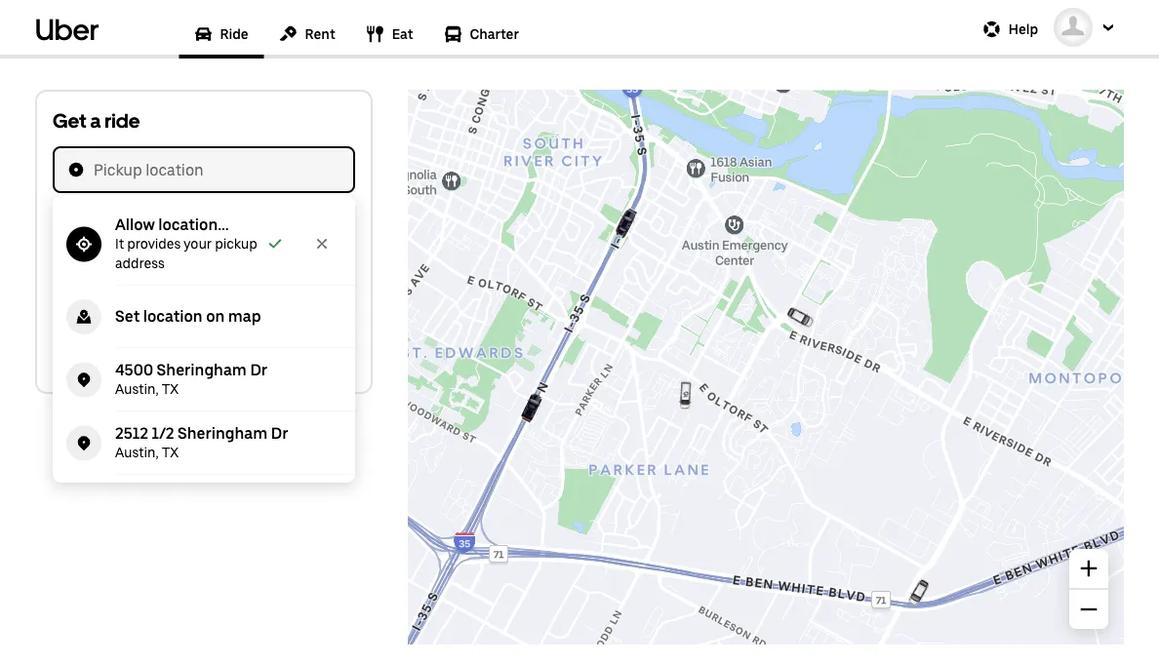 Task type: locate. For each thing, give the bounding box(es) containing it.
on
[[206, 307, 225, 326]]

dr
[[250, 361, 268, 379], [271, 424, 288, 443]]

2 tx from the top
[[162, 444, 178, 461]]

1 vertical spatial search image
[[68, 221, 84, 236]]

tx
[[162, 381, 178, 398], [162, 444, 178, 461]]

0 vertical spatial search image
[[68, 162, 84, 178]]

car front image
[[195, 25, 212, 43]]

2 vertical spatial location
[[143, 307, 203, 326]]

pickup down ride
[[94, 161, 142, 179]]

location down now
[[143, 307, 203, 326]]

1 search image from the top
[[68, 162, 84, 178]]

2512 1/2 sheringham dr option
[[53, 412, 355, 475]]

0 vertical spatial sheringham
[[157, 361, 247, 379]]

0 vertical spatial location
[[146, 161, 204, 179]]

chevron down small image
[[1099, 18, 1118, 37]]

vehicle image
[[671, 381, 700, 410], [514, 389, 550, 426], [900, 575, 937, 612]]

dropoff
[[94, 219, 149, 238]]

location inside set location on map "option"
[[143, 307, 203, 326]]

checkmark image
[[268, 237, 282, 251]]

4500 sheringham dr austin, tx
[[115, 361, 268, 398]]

sheringham
[[157, 361, 247, 379], [178, 424, 268, 443]]

help
[[1009, 21, 1038, 38]]

tx up 1/2
[[162, 381, 178, 398]]

pickup
[[94, 161, 142, 179], [92, 278, 140, 296]]

1 horizontal spatial dr
[[271, 424, 288, 443]]

0 vertical spatial dr
[[250, 361, 268, 379]]

1 vertical spatial sheringham
[[178, 424, 268, 443]]

report map image
[[76, 309, 92, 325]]

dr inside 2512 1/2 sheringham dr austin, tx
[[271, 424, 288, 443]]

location right dropoff
[[153, 219, 211, 238]]

sheringham inside 2512 1/2 sheringham dr austin, tx
[[178, 424, 268, 443]]

dr down 4500 sheringham dr "option"
[[271, 424, 288, 443]]

vehicle image
[[608, 204, 644, 241], [782, 299, 819, 336]]

ride
[[220, 26, 248, 42]]

search image up center icon
[[68, 221, 84, 236]]

set location on map
[[115, 307, 261, 326]]

minus button
[[1069, 590, 1109, 629]]

austin,
[[115, 381, 159, 398], [115, 444, 159, 461]]

1 vertical spatial dr
[[271, 424, 288, 443]]

0 vertical spatial austin,
[[115, 381, 159, 398]]

4500 sheringham dr option
[[53, 348, 355, 412]]

tx down 1/2
[[162, 444, 178, 461]]

pickup up the set
[[92, 278, 140, 296]]

1 vertical spatial location
[[153, 219, 211, 238]]

0 horizontal spatial vehicle image
[[608, 204, 644, 241]]

dr down the map at the top left of page
[[250, 361, 268, 379]]

option
[[53, 203, 355, 286]]

austin, down 4500
[[115, 381, 159, 398]]

keys car image
[[280, 25, 297, 43]]

2 austin, from the top
[[115, 444, 159, 461]]

bus image
[[444, 25, 462, 43]]

restaurant image
[[367, 25, 384, 43]]

1 austin, from the top
[[115, 381, 159, 398]]

2512
[[115, 424, 148, 443]]

location
[[146, 161, 204, 179], [153, 219, 211, 238], [143, 307, 203, 326]]

search image
[[68, 162, 84, 178], [68, 221, 84, 236]]

2 search image from the top
[[68, 221, 84, 236]]

1 vertical spatial pickup
[[92, 278, 140, 296]]

location up dropoff location on the left top of page
[[146, 161, 204, 179]]

1 tx from the top
[[162, 381, 178, 398]]

0 vertical spatial vehicle image
[[608, 204, 644, 241]]

austin, down 2512 at the bottom of the page
[[115, 444, 159, 461]]

0 horizontal spatial dr
[[250, 361, 268, 379]]

get a ride
[[53, 109, 140, 133]]

0 vertical spatial tx
[[162, 381, 178, 398]]

pickup for pickup now
[[92, 278, 140, 296]]

x button
[[304, 226, 340, 262]]

0 vertical spatial pickup
[[94, 161, 142, 179]]

plus image
[[1080, 560, 1098, 578]]

search image down get
[[68, 162, 84, 178]]

1 vertical spatial tx
[[162, 444, 178, 461]]

1 vertical spatial austin,
[[115, 444, 159, 461]]

1 horizontal spatial vehicle image
[[782, 299, 819, 336]]

uber
[[35, 12, 99, 46]]



Task type: describe. For each thing, give the bounding box(es) containing it.
search
[[179, 344, 229, 363]]

austin, inside 2512 1/2 sheringham dr austin, tx
[[115, 444, 159, 461]]

location for pickup
[[146, 161, 204, 179]]

set location on map option
[[53, 286, 355, 348]]

1/2
[[152, 424, 174, 443]]

location for set
[[143, 307, 203, 326]]

search image for pickup location
[[68, 162, 84, 178]]

steph image
[[1054, 8, 1093, 47]]

2 horizontal spatial vehicle image
[[900, 575, 937, 612]]

set
[[115, 307, 140, 326]]

eat
[[392, 26, 413, 42]]

2512 1/2 sheringham dr austin, tx
[[115, 424, 288, 461]]

4500
[[115, 361, 153, 379]]

location marker image
[[76, 372, 92, 388]]

location marker image
[[76, 436, 92, 451]]

charter
[[470, 26, 519, 42]]

tx inside 4500 sheringham dr austin, tx
[[162, 381, 178, 398]]

pickup now
[[92, 278, 174, 296]]

x image
[[315, 237, 329, 251]]

search button
[[53, 330, 355, 377]]

1 horizontal spatial vehicle image
[[671, 381, 700, 410]]

location for dropoff
[[153, 219, 211, 238]]

rent
[[305, 26, 335, 42]]

ride
[[105, 109, 140, 133]]

pickup location
[[94, 161, 204, 179]]

dropoff location
[[94, 219, 211, 238]]

pickup for pickup location
[[94, 161, 142, 179]]

now
[[144, 278, 174, 296]]

dr inside 4500 sheringham dr austin, tx
[[250, 361, 268, 379]]

plus button
[[1069, 549, 1109, 588]]

austin, inside 4500 sheringham dr austin, tx
[[115, 381, 159, 398]]

center image
[[76, 237, 92, 252]]

checkmark button
[[258, 226, 293, 262]]

chevron down small image
[[324, 279, 340, 295]]

map
[[228, 307, 261, 326]]

sheringham inside 4500 sheringham dr austin, tx
[[157, 361, 247, 379]]

uber link
[[35, 0, 99, 59]]

1 vertical spatial vehicle image
[[782, 299, 819, 336]]

minus image
[[1080, 601, 1098, 619]]

get
[[53, 109, 86, 133]]

menu list box
[[53, 195, 355, 483]]

map element
[[408, 90, 1124, 645]]

0 horizontal spatial vehicle image
[[514, 389, 550, 426]]

tx inside 2512 1/2 sheringham dr austin, tx
[[162, 444, 178, 461]]

a
[[90, 109, 101, 133]]

search image for dropoff location
[[68, 221, 84, 236]]

lifebuoy image
[[983, 20, 1001, 38]]



Task type: vqa. For each thing, say whether or not it's contained in the screenshot.
the bottom Club
no



